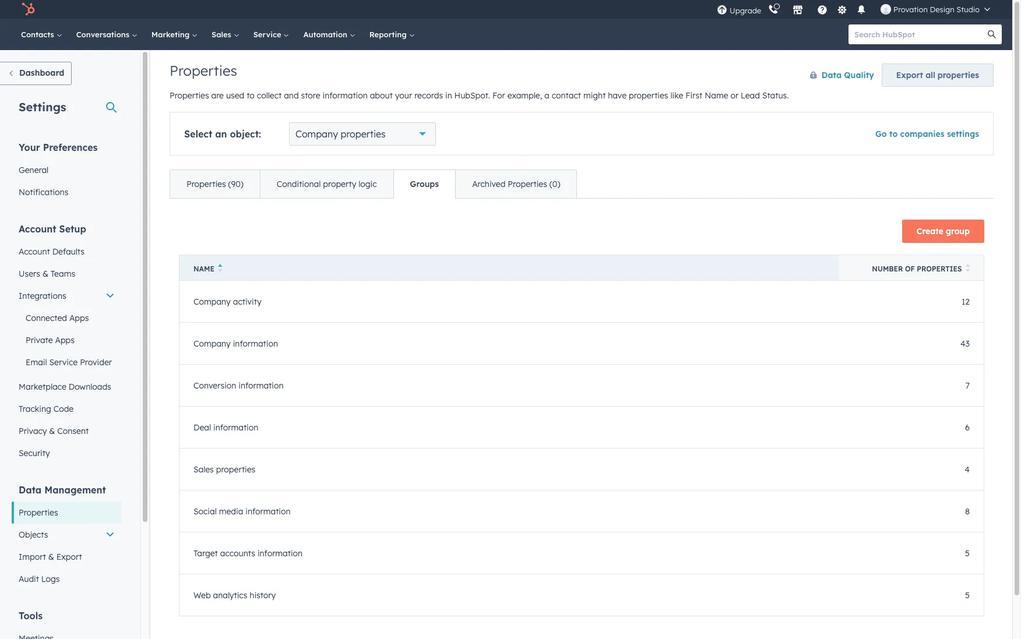Task type: vqa. For each thing, say whether or not it's contained in the screenshot.


Task type: locate. For each thing, give the bounding box(es) containing it.
settings image
[[837, 5, 847, 15]]

connected apps
[[26, 313, 89, 323]]

settings
[[947, 129, 979, 139]]

name left or
[[705, 90, 728, 101]]

export
[[896, 70, 923, 80], [56, 552, 82, 562]]

0 vertical spatial to
[[247, 90, 255, 101]]

properties down about
[[341, 128, 386, 140]]

1 horizontal spatial data
[[822, 70, 842, 80]]

store
[[301, 90, 320, 101]]

0 horizontal spatial to
[[247, 90, 255, 101]]

connected
[[26, 313, 67, 323]]

0 horizontal spatial data
[[19, 484, 42, 496]]

0 vertical spatial sales
[[212, 30, 234, 39]]

data inside data management element
[[19, 484, 42, 496]]

2 vertical spatial &
[[48, 552, 54, 562]]

email service provider
[[26, 357, 112, 368]]

export down "objects" button
[[56, 552, 82, 562]]

help button
[[813, 0, 832, 19]]

notifications link
[[12, 181, 122, 203]]

menu
[[716, 0, 998, 19]]

help image
[[817, 5, 828, 16]]

logic
[[359, 179, 377, 189]]

sales link
[[205, 19, 246, 50]]

Search HubSpot search field
[[849, 24, 991, 44]]

james peterson image
[[881, 4, 891, 15]]

tab panel
[[170, 198, 994, 635]]

0 vertical spatial &
[[42, 269, 48, 279]]

contacts link
[[14, 19, 69, 50]]

data management element
[[12, 484, 122, 590]]

service
[[253, 30, 284, 39], [49, 357, 78, 368]]

security link
[[12, 442, 122, 465]]

account
[[19, 223, 56, 235], [19, 247, 50, 257]]

object:
[[230, 128, 261, 140]]

import
[[19, 552, 46, 562]]

accounts
[[220, 548, 255, 559]]

apps for private apps
[[55, 335, 75, 346]]

apps up private apps link on the left bottom of page
[[69, 313, 89, 323]]

tab list
[[170, 170, 577, 199]]

collect
[[257, 90, 282, 101]]

data inside data quality button
[[822, 70, 842, 80]]

properties inside data management element
[[19, 508, 58, 518]]

settings
[[19, 100, 66, 114]]

management
[[44, 484, 106, 496]]

notifications image
[[856, 5, 867, 16]]

& for consent
[[49, 426, 55, 437]]

0 horizontal spatial name
[[194, 265, 214, 273]]

notifications
[[19, 187, 68, 198]]

1 5 from the top
[[965, 548, 970, 559]]

0 horizontal spatial service
[[49, 357, 78, 368]]

design
[[930, 5, 955, 14]]

properties left are
[[170, 90, 209, 101]]

used
[[226, 90, 244, 101]]

notifications button
[[852, 0, 871, 19]]

menu containing provation design studio
[[716, 0, 998, 19]]

in
[[445, 90, 452, 101]]

sales
[[212, 30, 234, 39], [194, 464, 214, 475]]

data down the security
[[19, 484, 42, 496]]

tools element
[[12, 610, 122, 639]]

email
[[26, 357, 47, 368]]

conversations
[[76, 30, 132, 39]]

properties left (90)
[[187, 179, 226, 189]]

downloads
[[69, 382, 111, 392]]

apps up 'email service provider' link
[[55, 335, 75, 346]]

contact
[[552, 90, 581, 101]]

1 vertical spatial account
[[19, 247, 50, 257]]

0 vertical spatial company
[[296, 128, 338, 140]]

select
[[184, 128, 212, 140]]

7
[[966, 380, 970, 391]]

0 vertical spatial data
[[822, 70, 842, 80]]

service down private apps link on the left bottom of page
[[49, 357, 78, 368]]

1 vertical spatial &
[[49, 426, 55, 437]]

import & export
[[19, 552, 82, 562]]

quality
[[844, 70, 874, 80]]

company down store
[[296, 128, 338, 140]]

account up the account defaults
[[19, 223, 56, 235]]

general link
[[12, 159, 122, 181]]

marketing link
[[144, 19, 205, 50]]

to
[[247, 90, 255, 101], [889, 129, 898, 139]]

2 account from the top
[[19, 247, 50, 257]]

0 vertical spatial export
[[896, 70, 923, 80]]

conditional property logic link
[[260, 170, 393, 198]]

& right "privacy"
[[49, 426, 55, 437]]

1 vertical spatial service
[[49, 357, 78, 368]]

0 vertical spatial name
[[705, 90, 728, 101]]

records
[[414, 90, 443, 101]]

sales down deal
[[194, 464, 214, 475]]

1 horizontal spatial service
[[253, 30, 284, 39]]

service right sales link
[[253, 30, 284, 39]]

properties left '(0)'
[[508, 179, 547, 189]]

0 vertical spatial 5
[[965, 548, 970, 559]]

objects button
[[12, 524, 122, 546]]

deal
[[194, 422, 211, 433]]

1 horizontal spatial export
[[896, 70, 923, 80]]

security
[[19, 448, 50, 459]]

name left "ascending sort. press to sort descending." element
[[194, 265, 214, 273]]

deal information
[[194, 422, 258, 433]]

1 vertical spatial name
[[194, 265, 214, 273]]

apps for connected apps
[[69, 313, 89, 323]]

1 vertical spatial apps
[[55, 335, 75, 346]]

1 vertical spatial company
[[194, 296, 231, 307]]

export left all
[[896, 70, 923, 80]]

example,
[[507, 90, 542, 101]]

data quality button
[[798, 64, 875, 87]]

properties up media
[[216, 464, 255, 475]]

tracking code
[[19, 404, 74, 414]]

0 vertical spatial account
[[19, 223, 56, 235]]

properties inside popup button
[[341, 128, 386, 140]]

your
[[395, 90, 412, 101]]

company information
[[194, 338, 278, 349]]

data for data quality
[[822, 70, 842, 80]]

1 vertical spatial export
[[56, 552, 82, 562]]

properties up objects
[[19, 508, 58, 518]]

2 5 from the top
[[965, 590, 970, 601]]

export all properties button
[[882, 64, 994, 87]]

company up "conversion"
[[194, 338, 231, 349]]

account up users
[[19, 247, 50, 257]]

company down "ascending sort. press to sort descending." element
[[194, 296, 231, 307]]

your preferences element
[[12, 141, 122, 203]]

to right go
[[889, 129, 898, 139]]

and
[[284, 90, 299, 101]]

analytics
[[213, 590, 247, 601]]

& right users
[[42, 269, 48, 279]]

hubspot link
[[14, 2, 44, 16]]

search image
[[988, 30, 996, 38]]

data left quality
[[822, 70, 842, 80]]

1 account from the top
[[19, 223, 56, 235]]

5 for information
[[965, 548, 970, 559]]

company inside popup button
[[296, 128, 338, 140]]

ascending sort. press to sort descending. element
[[218, 264, 222, 274]]

1 vertical spatial data
[[19, 484, 42, 496]]

(90)
[[228, 179, 244, 189]]

about
[[370, 90, 393, 101]]

private apps link
[[12, 329, 122, 351]]

sales right marketing link
[[212, 30, 234, 39]]

for
[[492, 90, 505, 101]]

export all properties
[[896, 70, 979, 80]]

& right "import"
[[48, 552, 54, 562]]

or
[[731, 90, 739, 101]]

sales inside tab panel
[[194, 464, 214, 475]]

company for company information
[[194, 338, 231, 349]]

2 vertical spatial company
[[194, 338, 231, 349]]

to right used
[[247, 90, 255, 101]]

information right deal
[[213, 422, 258, 433]]

settings link
[[835, 3, 849, 15]]

1 vertical spatial 5
[[965, 590, 970, 601]]

properties (90) link
[[170, 170, 260, 198]]

create group button
[[902, 220, 984, 243]]

1 horizontal spatial to
[[889, 129, 898, 139]]

account for account setup
[[19, 223, 56, 235]]

first
[[686, 90, 703, 101]]

0 vertical spatial apps
[[69, 313, 89, 323]]

1 vertical spatial sales
[[194, 464, 214, 475]]

& inside data management element
[[48, 552, 54, 562]]

sales for sales
[[212, 30, 234, 39]]

marketplace downloads link
[[12, 376, 122, 398]]

go to companies settings
[[875, 129, 979, 139]]

properties
[[938, 70, 979, 80], [629, 90, 668, 101], [341, 128, 386, 140], [917, 265, 962, 273], [216, 464, 255, 475]]

account setup
[[19, 223, 86, 235]]

0 vertical spatial service
[[253, 30, 284, 39]]

press to sort. element
[[966, 264, 970, 274]]

social
[[194, 506, 217, 517]]

0 horizontal spatial export
[[56, 552, 82, 562]]

6
[[965, 422, 970, 433]]



Task type: describe. For each thing, give the bounding box(es) containing it.
properties up are
[[170, 62, 237, 79]]

all
[[926, 70, 935, 80]]

company activity
[[194, 296, 261, 307]]

calling icon image
[[768, 5, 779, 15]]

information right "conversion"
[[239, 380, 284, 391]]

dashboard link
[[0, 62, 72, 85]]

data for data management
[[19, 484, 42, 496]]

export inside export all properties button
[[896, 70, 923, 80]]

calling icon button
[[764, 2, 783, 17]]

automation link
[[296, 19, 362, 50]]

search button
[[982, 24, 1002, 44]]

sales properties
[[194, 464, 255, 475]]

export inside import & export link
[[56, 552, 82, 562]]

marketplace downloads
[[19, 382, 111, 392]]

general
[[19, 165, 49, 175]]

account setup element
[[12, 223, 122, 465]]

target
[[194, 548, 218, 559]]

your preferences
[[19, 142, 98, 153]]

import & export link
[[12, 546, 122, 568]]

provation design studio button
[[874, 0, 997, 19]]

number of properties button
[[838, 255, 984, 281]]

conversations link
[[69, 19, 144, 50]]

companies
[[900, 129, 945, 139]]

provation
[[894, 5, 928, 14]]

automation
[[303, 30, 350, 39]]

archived properties (0) link
[[455, 170, 577, 198]]

dashboard
[[19, 68, 64, 78]]

marketplaces image
[[793, 5, 803, 16]]

groups link
[[393, 170, 455, 198]]

create
[[917, 226, 944, 237]]

audit logs link
[[12, 568, 122, 590]]

information right store
[[323, 90, 368, 101]]

service inside account setup element
[[49, 357, 78, 368]]

activity
[[233, 296, 261, 307]]

archived
[[472, 179, 506, 189]]

might
[[583, 90, 606, 101]]

company for company properties
[[296, 128, 338, 140]]

account defaults link
[[12, 241, 122, 263]]

tracking code link
[[12, 398, 122, 420]]

properties right all
[[938, 70, 979, 80]]

contacts
[[21, 30, 56, 39]]

create group
[[917, 226, 970, 237]]

integrations button
[[12, 285, 122, 307]]

private
[[26, 335, 53, 346]]

users & teams
[[19, 269, 75, 279]]

service link
[[246, 19, 296, 50]]

history
[[250, 590, 276, 601]]

8
[[965, 506, 970, 517]]

upgrade image
[[717, 5, 727, 15]]

properties left press to sort. element
[[917, 265, 962, 273]]

marketplace
[[19, 382, 66, 392]]

conditional property logic
[[277, 179, 377, 189]]

select an object:
[[184, 128, 261, 140]]

teams
[[51, 269, 75, 279]]

social media information
[[194, 506, 291, 517]]

privacy & consent link
[[12, 420, 122, 442]]

information down activity
[[233, 338, 278, 349]]

privacy & consent
[[19, 426, 89, 437]]

properties are used to collect and store information about your records in hubspot. for example, a contact might have properties like first name or lead status.
[[170, 90, 789, 101]]

an
[[215, 128, 227, 140]]

information right accounts
[[258, 548, 303, 559]]

consent
[[57, 426, 89, 437]]

name inside button
[[194, 265, 214, 273]]

email service provider link
[[12, 351, 122, 374]]

& for export
[[48, 552, 54, 562]]

& for teams
[[42, 269, 48, 279]]

1 horizontal spatial name
[[705, 90, 728, 101]]

ascending sort. press to sort descending. image
[[218, 264, 222, 272]]

web
[[194, 590, 211, 601]]

media
[[219, 506, 243, 517]]

properties (90)
[[187, 179, 244, 189]]

press to sort. image
[[966, 264, 970, 272]]

tab panel containing create group
[[170, 198, 994, 635]]

account defaults
[[19, 247, 84, 257]]

properties left "like"
[[629, 90, 668, 101]]

users
[[19, 269, 40, 279]]

groups
[[410, 179, 439, 189]]

tools
[[19, 610, 43, 622]]

4
[[965, 464, 970, 475]]

account for account defaults
[[19, 247, 50, 257]]

setup
[[59, 223, 86, 235]]

information right media
[[246, 506, 291, 517]]

provider
[[80, 357, 112, 368]]

43
[[960, 338, 970, 349]]

sales for sales properties
[[194, 464, 214, 475]]

reporting link
[[362, 19, 422, 50]]

properties link
[[12, 502, 122, 524]]

private apps
[[26, 335, 75, 346]]

users & teams link
[[12, 263, 122, 285]]

audit logs
[[19, 574, 60, 585]]

5 for history
[[965, 590, 970, 601]]

conversion
[[194, 380, 236, 391]]

integrations
[[19, 291, 66, 301]]

hubspot image
[[21, 2, 35, 16]]

company for company activity
[[194, 296, 231, 307]]

web analytics history
[[194, 590, 276, 601]]

of
[[905, 265, 915, 273]]

1 vertical spatial to
[[889, 129, 898, 139]]

audit
[[19, 574, 39, 585]]

data management
[[19, 484, 106, 496]]

company properties
[[296, 128, 386, 140]]

privacy
[[19, 426, 47, 437]]

studio
[[957, 5, 980, 14]]

marketplaces button
[[786, 0, 810, 19]]

tab list containing properties (90)
[[170, 170, 577, 199]]

archived properties (0)
[[472, 179, 560, 189]]

status.
[[762, 90, 789, 101]]



